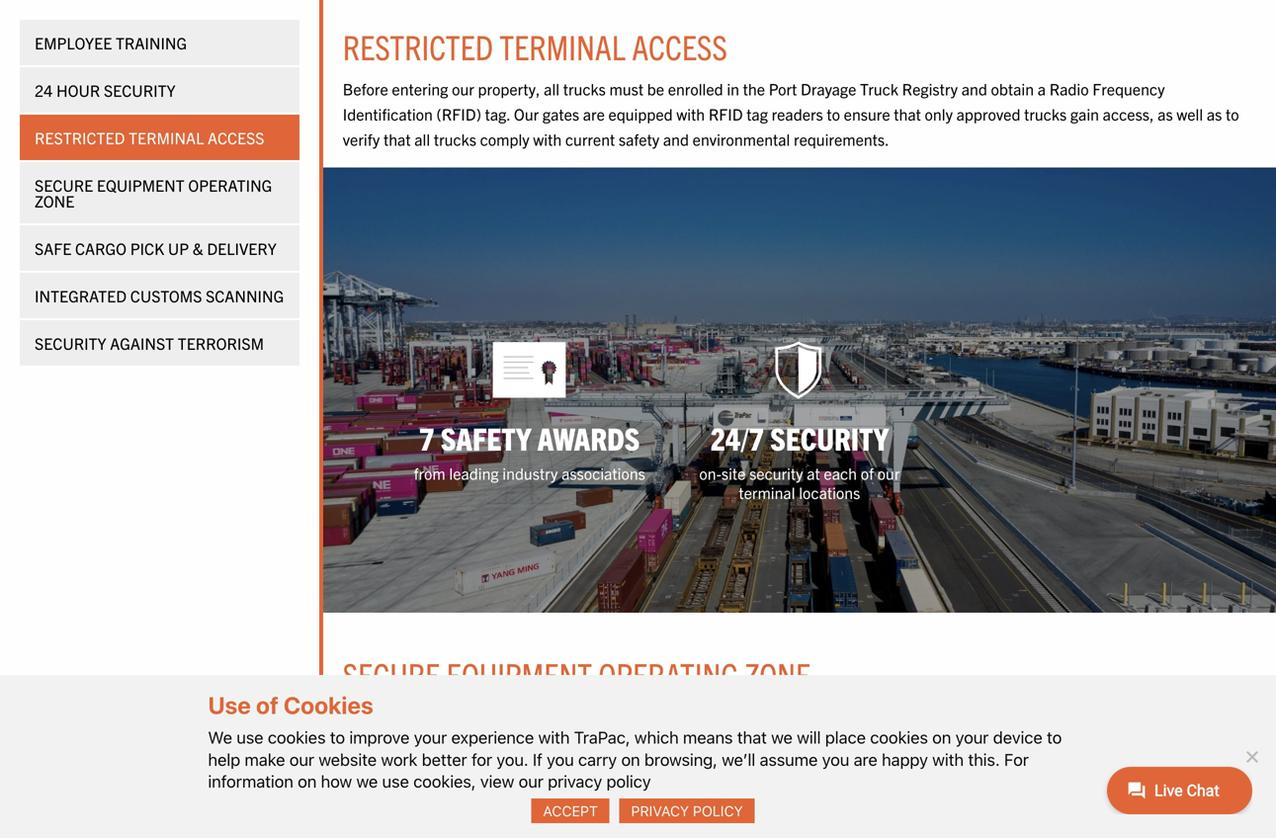 Task type: vqa. For each thing, say whether or not it's contained in the screenshot.
potential
yes



Task type: locate. For each thing, give the bounding box(es) containing it.
security
[[104, 80, 176, 100], [35, 333, 106, 353], [770, 418, 889, 457]]

0 vertical spatial restricted terminal access
[[343, 25, 727, 67]]

security up each
[[770, 418, 889, 457]]

you down place
[[822, 750, 849, 769]]

enrolled
[[668, 78, 723, 98]]

will
[[797, 728, 821, 748]]

0 vertical spatial on
[[932, 728, 951, 748]]

for right cranes
[[1023, 732, 1042, 751]]

1 vertical spatial terminal
[[129, 128, 204, 147]]

secure up maximize
[[343, 653, 440, 695]]

0 vertical spatial terminal
[[739, 482, 795, 502]]

are inside use of cookies we use cookies to improve your experience with trapac, which means that we will place cookies on your device to help make our website work better for you. if you carry on browsing, we'll assume you are happy with this. for information on how we use cookies, view our privacy policy
[[854, 750, 877, 769]]

on-
[[699, 463, 722, 483], [1045, 732, 1068, 751]]

0 vertical spatial a
[[1038, 78, 1046, 98]]

industry
[[502, 463, 558, 483]]

that down behind
[[609, 782, 636, 802]]

cookies up make
[[268, 728, 326, 748]]

1 vertical spatial the
[[637, 706, 660, 726]]

1 horizontal spatial cookies
[[870, 728, 928, 748]]

1 vertical spatial all
[[414, 129, 430, 149]]

hybrid
[[372, 732, 415, 751]]

to maximize productivity while maintaining the highest safety standards, trapac's los angeles terminal uses a combination of electric and hybrid automated straddle carriers, automated stacking cranes, and rail mounted gantry cranes for on-dock rail. the fully automated process, which occurs behind a fenced in area, minimizes the potential for human error and improves safety, helping trapac avoid unexpected interruptions that impact productivity.
[[343, 706, 1247, 802]]

1 horizontal spatial which
[[635, 728, 679, 748]]

terminal down the 24 hour security link at the left of page
[[129, 128, 204, 147]]

1 horizontal spatial all
[[544, 78, 560, 98]]

a left fenced
[[626, 757, 634, 777]]

employee training link
[[20, 20, 299, 65]]

security down training
[[104, 80, 176, 100]]

0 vertical spatial we
[[771, 728, 793, 748]]

0 horizontal spatial restricted
[[35, 128, 125, 147]]

in left area,
[[688, 757, 701, 777]]

this.
[[968, 750, 1000, 769]]

rail
[[837, 732, 859, 751]]

0 horizontal spatial which
[[482, 757, 522, 777]]

24/7
[[710, 418, 764, 457]]

drayage
[[801, 78, 856, 98]]

0 vertical spatial on-
[[699, 463, 722, 483]]

1 cookies from the left
[[268, 728, 326, 748]]

0 vertical spatial safety
[[619, 129, 660, 149]]

a inside before entering our property, all trucks must be enrolled in the port drayage truck registry and obtain a radio frequency identification (rfid) tag. our gates are equipped with rfid tag readers to ensure that only approved trucks gain access, as well as to verify that all trucks comply with current safety and environmental requirements.
[[1038, 78, 1046, 98]]

that inside use of cookies we use cookies to improve your experience with trapac, which means that we will place cookies on your device to help make our website work better for you. if you carry on browsing, we'll assume you are happy with this. for information on how we use cookies, view our privacy policy
[[737, 728, 767, 748]]

the up tag
[[743, 78, 765, 98]]

2 vertical spatial security
[[770, 418, 889, 457]]

that left only
[[894, 104, 921, 123]]

safety inside before entering our property, all trucks must be enrolled in the port drayage truck registry and obtain a radio frequency identification (rfid) tag. our gates are equipped with rfid tag readers to ensure that only approved trucks gain access, as well as to verify that all trucks comply with current safety and environmental requirements.
[[619, 129, 660, 149]]

equipment down restricted terminal access link
[[97, 175, 185, 195]]

access down the 24 hour security link at the left of page
[[208, 128, 264, 147]]

on left how at the left bottom of page
[[298, 771, 317, 791]]

0 horizontal spatial secure equipment operating zone
[[35, 175, 272, 211]]

which
[[635, 728, 679, 748], [482, 757, 522, 777]]

1 horizontal spatial safety
[[717, 706, 758, 726]]

of right each
[[861, 463, 874, 483]]

0 vertical spatial access
[[632, 25, 727, 67]]

0 horizontal spatial you
[[547, 750, 574, 769]]

equipment
[[97, 175, 185, 195], [446, 653, 592, 695]]

our inside 24/7 security on-site security at each of our terminal locations
[[877, 463, 900, 483]]

we
[[771, 728, 793, 748], [356, 771, 378, 791]]

1 vertical spatial restricted
[[35, 128, 125, 147]]

on up policy
[[621, 750, 640, 769]]

0 horizontal spatial terminal
[[129, 128, 204, 147]]

access up enrolled
[[632, 25, 727, 67]]

0 horizontal spatial secure
[[35, 175, 93, 195]]

1 horizontal spatial in
[[727, 78, 739, 98]]

and down the device
[[1014, 757, 1040, 777]]

which down experience
[[482, 757, 522, 777]]

on down the angeles
[[932, 728, 951, 748]]

your up better
[[414, 728, 447, 748]]

you right if
[[547, 750, 574, 769]]

carriers,
[[556, 732, 612, 751]]

tag
[[747, 104, 768, 123]]

0 horizontal spatial your
[[414, 728, 447, 748]]

1 horizontal spatial terminal
[[984, 706, 1041, 726]]

restricted terminal access link
[[20, 115, 299, 160]]

we down website
[[356, 771, 378, 791]]

cargo
[[75, 238, 127, 258]]

equipment inside secure equipment operating zone
[[97, 175, 185, 195]]

security against terrorism
[[35, 333, 264, 353]]

terminal up the device
[[984, 706, 1041, 726]]

0 horizontal spatial use
[[237, 728, 264, 748]]

employee
[[35, 33, 112, 52]]

1 horizontal spatial secure equipment operating zone
[[343, 653, 811, 695]]

1 vertical spatial on-
[[1045, 732, 1068, 751]]

2 horizontal spatial trucks
[[1024, 104, 1067, 123]]

1 vertical spatial secure
[[343, 653, 440, 695]]

we up assume at right
[[771, 728, 793, 748]]

1 horizontal spatial are
[[854, 750, 877, 769]]

privacy
[[548, 771, 602, 791]]

trucks up gates at the left top of page
[[563, 78, 606, 98]]

0 vertical spatial secure
[[35, 175, 93, 195]]

0 horizontal spatial of
[[256, 691, 279, 719]]

1 vertical spatial terminal
[[984, 706, 1041, 726]]

with down gates at the left top of page
[[533, 129, 562, 149]]

the down will at the right of the page
[[815, 757, 837, 777]]

restricted terminal access up property,
[[343, 25, 727, 67]]

avoid
[[394, 782, 430, 802]]

our up (rfid)
[[452, 78, 474, 98]]

0 horizontal spatial as
[[1158, 104, 1173, 123]]

terminal
[[499, 25, 626, 67], [129, 128, 204, 147]]

against
[[110, 333, 174, 353]]

security inside 24/7 security on-site security at each of our terminal locations
[[770, 418, 889, 457]]

that inside to maximize productivity while maintaining the highest safety standards, trapac's los angeles terminal uses a combination of electric and hybrid automated straddle carriers, automated stacking cranes, and rail mounted gantry cranes for on-dock rail. the fully automated process, which occurs behind a fenced in area, minimizes the potential for human error and improves safety, helping trapac avoid unexpected interruptions that impact productivity.
[[609, 782, 636, 802]]

0 vertical spatial secure equipment operating zone
[[35, 175, 272, 211]]

all down 'identification'
[[414, 129, 430, 149]]

safety down equipped on the top of page
[[619, 129, 660, 149]]

which up fenced
[[635, 728, 679, 748]]

gates
[[543, 104, 579, 123]]

of inside to maximize productivity while maintaining the highest safety standards, trapac's los angeles terminal uses a combination of electric and hybrid automated straddle carriers, automated stacking cranes, and rail mounted gantry cranes for on-dock rail. the fully automated process, which occurs behind a fenced in area, minimizes the potential for human error and improves safety, helping trapac avoid unexpected interruptions that impact productivity.
[[1180, 706, 1193, 726]]

1 vertical spatial which
[[482, 757, 522, 777]]

behind
[[575, 757, 622, 777]]

zone up safe
[[35, 191, 74, 211]]

a left radio
[[1038, 78, 1046, 98]]

in inside to maximize productivity while maintaining the highest safety standards, trapac's los angeles terminal uses a combination of electric and hybrid automated straddle carriers, automated stacking cranes, and rail mounted gantry cranes for on-dock rail. the fully automated process, which occurs behind a fenced in area, minimizes the potential for human error and improves safety, helping trapac avoid unexpected interruptions that impact productivity.
[[688, 757, 701, 777]]

24 hour security link
[[20, 67, 299, 113]]

for
[[1023, 732, 1042, 751], [472, 750, 492, 769], [904, 757, 923, 777]]

better
[[422, 750, 467, 769]]

as right the well
[[1207, 104, 1222, 123]]

restricted up entering
[[343, 25, 493, 67]]

0 horizontal spatial we
[[356, 771, 378, 791]]

access
[[632, 25, 727, 67], [208, 128, 264, 147]]

happy
[[882, 750, 928, 769]]

operating
[[188, 175, 272, 195], [598, 653, 739, 695]]

1 vertical spatial operating
[[598, 653, 739, 695]]

use
[[237, 728, 264, 748], [382, 771, 409, 791]]

if
[[533, 750, 542, 769]]

to down drayage
[[827, 104, 840, 123]]

our right each
[[877, 463, 900, 483]]

with
[[676, 104, 705, 123], [533, 129, 562, 149], [538, 728, 570, 748], [932, 750, 964, 769]]

occurs
[[525, 757, 571, 777]]

equipment up while
[[446, 653, 592, 695]]

automated up process,
[[419, 732, 493, 751]]

safety up stacking at right
[[717, 706, 758, 726]]

use up make
[[237, 728, 264, 748]]

on- down uses
[[1045, 732, 1068, 751]]

1 horizontal spatial a
[[1038, 78, 1046, 98]]

automated up trapac
[[343, 757, 417, 777]]

cookies
[[268, 728, 326, 748], [870, 728, 928, 748]]

0 vertical spatial terminal
[[499, 25, 626, 67]]

2 vertical spatial trucks
[[434, 129, 476, 149]]

be
[[647, 78, 664, 98]]

the inside before entering our property, all trucks must be enrolled in the port drayage truck registry and obtain a radio frequency identification (rfid) tag. our gates are equipped with rfid tag readers to ensure that only approved trucks gain access, as well as to verify that all trucks comply with current safety and environmental requirements.
[[743, 78, 765, 98]]

1 horizontal spatial you
[[822, 750, 849, 769]]

obtain
[[991, 78, 1034, 98]]

secure equipment operating zone link
[[20, 162, 299, 223]]

0 horizontal spatial a
[[626, 757, 634, 777]]

are
[[583, 104, 605, 123], [854, 750, 877, 769]]

of right the use
[[256, 691, 279, 719]]

2 horizontal spatial the
[[815, 757, 837, 777]]

0 vertical spatial trucks
[[563, 78, 606, 98]]

hour
[[56, 80, 100, 100]]

cookies,
[[413, 771, 476, 791]]

and
[[962, 78, 987, 98], [663, 129, 689, 149], [343, 732, 369, 751], [808, 732, 834, 751], [1014, 757, 1040, 777]]

trucks down radio
[[1024, 104, 1067, 123]]

1 vertical spatial on
[[621, 750, 640, 769]]

safe
[[35, 238, 71, 258]]

of up fully
[[1180, 706, 1193, 726]]

view
[[480, 771, 514, 791]]

equipped
[[608, 104, 673, 123]]

delivery
[[207, 238, 277, 258]]

operating up highest
[[598, 653, 739, 695]]

use down work
[[382, 771, 409, 791]]

restricted
[[343, 25, 493, 67], [35, 128, 125, 147]]

1 horizontal spatial restricted
[[343, 25, 493, 67]]

1 horizontal spatial of
[[861, 463, 874, 483]]

as left the well
[[1158, 104, 1173, 123]]

a right uses
[[1079, 706, 1088, 726]]

access,
[[1103, 104, 1154, 123]]

associations
[[562, 463, 645, 483]]

site
[[722, 463, 746, 483]]

0 vertical spatial which
[[635, 728, 679, 748]]

security down integrated
[[35, 333, 106, 353]]

0 horizontal spatial access
[[208, 128, 264, 147]]

productivity.
[[691, 782, 775, 802]]

0 vertical spatial all
[[544, 78, 560, 98]]

0 horizontal spatial are
[[583, 104, 605, 123]]

which inside to maximize productivity while maintaining the highest safety standards, trapac's los angeles terminal uses a combination of electric and hybrid automated straddle carriers, automated stacking cranes, and rail mounted gantry cranes for on-dock rail. the fully automated process, which occurs behind a fenced in area, minimizes the potential for human error and improves safety, helping trapac avoid unexpected interruptions that impact productivity.
[[482, 757, 522, 777]]

1 as from the left
[[1158, 104, 1173, 123]]

cookies
[[284, 691, 373, 719]]

are up the current
[[583, 104, 605, 123]]

safe cargo pick up & delivery
[[35, 238, 277, 258]]

0 horizontal spatial cookies
[[268, 728, 326, 748]]

0 horizontal spatial on-
[[699, 463, 722, 483]]

restricted down hour
[[35, 128, 125, 147]]

policy
[[607, 771, 651, 791]]

security against terrorism link
[[20, 320, 299, 366]]

secure equipment operating zone up maintaining
[[343, 653, 811, 695]]

1 horizontal spatial your
[[956, 728, 989, 748]]

terminal up gates at the left top of page
[[499, 25, 626, 67]]

trucks down (rfid)
[[434, 129, 476, 149]]

trapac,
[[574, 728, 630, 748]]

0 vertical spatial restricted
[[343, 25, 493, 67]]

of
[[861, 463, 874, 483], [256, 691, 279, 719], [1180, 706, 1193, 726]]

secure inside secure equipment operating zone
[[35, 175, 93, 195]]

0 vertical spatial are
[[583, 104, 605, 123]]

are down place
[[854, 750, 877, 769]]

your
[[414, 728, 447, 748], [956, 728, 989, 748]]

on- down 24/7
[[699, 463, 722, 483]]

dock
[[1068, 732, 1101, 751]]

cookies up the happy
[[870, 728, 928, 748]]

1 vertical spatial safety
[[717, 706, 758, 726]]

operating up delivery
[[188, 175, 272, 195]]

secure
[[35, 175, 93, 195], [343, 653, 440, 695]]

terminal left the at
[[739, 482, 795, 502]]

and down equipped on the top of page
[[663, 129, 689, 149]]

1 vertical spatial security
[[35, 333, 106, 353]]

safety
[[441, 418, 531, 457]]

0 vertical spatial equipment
[[97, 175, 185, 195]]

1 horizontal spatial as
[[1207, 104, 1222, 123]]

1 horizontal spatial access
[[632, 25, 727, 67]]

all up gates at the left top of page
[[544, 78, 560, 98]]

0 horizontal spatial operating
[[188, 175, 272, 195]]

that down 'identification'
[[384, 129, 411, 149]]

2 horizontal spatial of
[[1180, 706, 1193, 726]]

1 vertical spatial in
[[688, 757, 701, 777]]

1 horizontal spatial operating
[[598, 653, 739, 695]]

1 horizontal spatial on-
[[1045, 732, 1068, 751]]

for down mounted
[[904, 757, 923, 777]]

0 horizontal spatial restricted terminal access
[[35, 128, 264, 147]]

means
[[683, 728, 733, 748]]

that up we'll
[[737, 728, 767, 748]]

for down experience
[[472, 750, 492, 769]]

fenced
[[637, 757, 684, 777]]

0 horizontal spatial on
[[298, 771, 317, 791]]

secure up safe
[[35, 175, 93, 195]]

1 vertical spatial restricted terminal access
[[35, 128, 264, 147]]

tag.
[[485, 104, 510, 123]]

1 vertical spatial we
[[356, 771, 378, 791]]

1 vertical spatial trucks
[[1024, 104, 1067, 123]]

locations
[[799, 482, 860, 502]]

electric
[[1197, 706, 1247, 726]]

1 horizontal spatial the
[[743, 78, 765, 98]]

helping
[[1158, 757, 1208, 777]]

with left this.
[[932, 750, 964, 769]]

0 vertical spatial the
[[743, 78, 765, 98]]

0 vertical spatial in
[[727, 78, 739, 98]]

2 cookies from the left
[[870, 728, 928, 748]]

automated up fenced
[[616, 732, 690, 751]]

as
[[1158, 104, 1173, 123], [1207, 104, 1222, 123]]

24 hour security
[[35, 80, 176, 100]]

in up rfid
[[727, 78, 739, 98]]

1 vertical spatial a
[[1079, 706, 1088, 726]]

your up this.
[[956, 728, 989, 748]]

restricted terminal access down the 24 hour security link at the left of page
[[35, 128, 264, 147]]

we'll
[[722, 750, 755, 769]]

secure equipment operating zone up the safe cargo pick up & delivery
[[35, 175, 272, 211]]

1 horizontal spatial secure
[[343, 653, 440, 695]]

terminal inside to maximize productivity while maintaining the highest safety standards, trapac's los angeles terminal uses a combination of electric and hybrid automated straddle carriers, automated stacking cranes, and rail mounted gantry cranes for on-dock rail. the fully automated process, which occurs behind a fenced in area, minimizes the potential for human error and improves safety, helping trapac avoid unexpected interruptions that impact productivity.
[[984, 706, 1041, 726]]

restricted terminal access
[[343, 25, 727, 67], [35, 128, 264, 147]]

accept
[[543, 802, 598, 819]]

1 horizontal spatial equipment
[[446, 653, 592, 695]]

on- inside to maximize productivity while maintaining the highest safety standards, trapac's los angeles terminal uses a combination of electric and hybrid automated straddle carriers, automated stacking cranes, and rail mounted gantry cranes for on-dock rail. the fully automated process, which occurs behind a fenced in area, minimizes the potential for human error and improves safety, helping trapac avoid unexpected interruptions that impact productivity.
[[1045, 732, 1068, 751]]

0 horizontal spatial safety
[[619, 129, 660, 149]]

browsing,
[[644, 750, 717, 769]]

2 vertical spatial a
[[626, 757, 634, 777]]

to right the well
[[1226, 104, 1239, 123]]

and up the approved
[[962, 78, 987, 98]]

up
[[168, 238, 189, 258]]

maximize
[[362, 706, 427, 726]]

the left highest
[[637, 706, 660, 726]]

zone up the standards,
[[745, 653, 811, 695]]



Task type: describe. For each thing, give the bounding box(es) containing it.
approved
[[957, 104, 1021, 123]]

terminal inside 24/7 security on-site security at each of our terminal locations
[[739, 482, 795, 502]]

only
[[925, 104, 953, 123]]

2 vertical spatial the
[[815, 757, 837, 777]]

our down if
[[519, 771, 544, 791]]

and down to
[[343, 732, 369, 751]]

to up website
[[330, 728, 345, 748]]

restricted inside restricted terminal access link
[[35, 128, 125, 147]]

1 vertical spatial use
[[382, 771, 409, 791]]

we
[[208, 728, 232, 748]]

safety,
[[1109, 757, 1155, 777]]

accept link
[[531, 799, 610, 823]]

uses
[[1045, 706, 1076, 726]]

readers
[[772, 104, 823, 123]]

2 vertical spatial on
[[298, 771, 317, 791]]

productivity
[[430, 706, 511, 726]]

leading
[[449, 463, 499, 483]]

1 horizontal spatial restricted terminal access
[[343, 25, 727, 67]]

safety inside to maximize productivity while maintaining the highest safety standards, trapac's los angeles terminal uses a combination of electric and hybrid automated straddle carriers, automated stacking cranes, and rail mounted gantry cranes for on-dock rail. the fully automated process, which occurs behind a fenced in area, minimizes the potential for human error and improves safety, helping trapac avoid unexpected interruptions that impact productivity.
[[717, 706, 758, 726]]

0 vertical spatial use
[[237, 728, 264, 748]]

registry
[[902, 78, 958, 98]]

device
[[993, 728, 1043, 748]]

on- inside 24/7 security on-site security at each of our terminal locations
[[699, 463, 722, 483]]

zone inside secure equipment operating zone
[[35, 191, 74, 211]]

24
[[35, 80, 53, 100]]

rail.
[[1105, 732, 1130, 751]]

improve
[[349, 728, 410, 748]]

improves
[[1044, 757, 1106, 777]]

1 you from the left
[[547, 750, 574, 769]]

identification
[[343, 104, 433, 123]]

1 vertical spatial access
[[208, 128, 264, 147]]

0 horizontal spatial trucks
[[434, 129, 476, 149]]

potential
[[840, 757, 901, 777]]

safe cargo pick up & delivery link
[[20, 225, 299, 271]]

environmental
[[693, 129, 790, 149]]

our inside before entering our property, all trucks must be enrolled in the port drayage truck registry and obtain a radio frequency identification (rfid) tag. our gates are equipped with rfid tag readers to ensure that only approved trucks gain access, as well as to verify that all trucks comply with current safety and environmental requirements.
[[452, 78, 474, 98]]

verify
[[343, 129, 380, 149]]

impact
[[640, 782, 687, 802]]

pick
[[130, 238, 164, 258]]

interruptions
[[518, 782, 605, 802]]

(rfid)
[[436, 104, 481, 123]]

with down enrolled
[[676, 104, 705, 123]]

you.
[[497, 750, 528, 769]]

1 your from the left
[[414, 728, 447, 748]]

terminal inside restricted terminal access link
[[129, 128, 204, 147]]

standards,
[[761, 706, 833, 726]]

our
[[514, 104, 539, 123]]

2 horizontal spatial automated
[[616, 732, 690, 751]]

the
[[1133, 732, 1159, 751]]

highest
[[663, 706, 713, 726]]

1 horizontal spatial terminal
[[499, 25, 626, 67]]

1 vertical spatial equipment
[[446, 653, 592, 695]]

place
[[825, 728, 866, 748]]

radio
[[1049, 78, 1089, 98]]

policy
[[693, 802, 743, 819]]

entering
[[392, 78, 448, 98]]

cranes,
[[754, 732, 804, 751]]

2 your from the left
[[956, 728, 989, 748]]

privacy
[[631, 802, 689, 819]]

1 horizontal spatial automated
[[419, 732, 493, 751]]

are inside before entering our property, all trucks must be enrolled in the port drayage truck registry and obtain a radio frequency identification (rfid) tag. our gates are equipped with rfid tag readers to ensure that only approved trucks gain access, as well as to verify that all trucks comply with current safety and environmental requirements.
[[583, 104, 605, 123]]

which inside use of cookies we use cookies to improve your experience with trapac, which means that we will place cookies on your device to help make our website work better for you. if you carry on browsing, we'll assume you are happy with this. for information on how we use cookies, view our privacy policy
[[635, 728, 679, 748]]

0 horizontal spatial the
[[637, 706, 660, 726]]

straddle
[[496, 732, 552, 751]]

2 horizontal spatial for
[[1023, 732, 1042, 751]]

to down uses
[[1047, 728, 1062, 748]]

for inside use of cookies we use cookies to improve your experience with trapac, which means that we will place cookies on your device to help make our website work better for you. if you carry on browsing, we'll assume you are happy with this. for information on how we use cookies, view our privacy policy
[[472, 750, 492, 769]]

operating inside secure equipment operating zone
[[188, 175, 272, 195]]

current
[[565, 129, 615, 149]]

work
[[381, 750, 418, 769]]

while
[[515, 706, 550, 726]]

and left "rail"
[[808, 732, 834, 751]]

website
[[319, 750, 377, 769]]

in inside before entering our property, all trucks must be enrolled in the port drayage truck registry and obtain a radio frequency identification (rfid) tag. our gates are equipped with rfid tag readers to ensure that only approved trucks gain access, as well as to verify that all trucks comply with current safety and environmental requirements.
[[727, 78, 739, 98]]

integrated
[[35, 286, 127, 305]]

0 vertical spatial security
[[104, 80, 176, 100]]

2 horizontal spatial on
[[932, 728, 951, 748]]

integrated customs scanning
[[35, 286, 284, 305]]

human
[[926, 757, 974, 777]]

to
[[343, 706, 358, 726]]

no image
[[1242, 747, 1261, 767]]

1 horizontal spatial zone
[[745, 653, 811, 695]]

privacy policy link
[[619, 799, 755, 823]]

scanning
[[206, 286, 284, 305]]

1 vertical spatial secure equipment operating zone
[[343, 653, 811, 695]]

use of cookies we use cookies to improve your experience with trapac, which means that we will place cookies on your device to help make our website work better for you. if you carry on browsing, we'll assume you are happy with this. for information on how we use cookies, view our privacy policy
[[208, 691, 1062, 791]]

0 horizontal spatial all
[[414, 129, 430, 149]]

customs
[[130, 286, 202, 305]]

1 horizontal spatial we
[[771, 728, 793, 748]]

rfid
[[709, 104, 743, 123]]

help
[[208, 750, 240, 769]]

our right make
[[289, 750, 314, 769]]

1 horizontal spatial on
[[621, 750, 640, 769]]

of inside 24/7 security on-site security at each of our terminal locations
[[861, 463, 874, 483]]

of inside use of cookies we use cookies to improve your experience with trapac, which means that we will place cookies on your device to help make our website work better for you. if you carry on browsing, we'll assume you are happy with this. for information on how we use cookies, view our privacy policy
[[256, 691, 279, 719]]

must
[[609, 78, 644, 98]]

area,
[[704, 757, 739, 777]]

property,
[[478, 78, 540, 98]]

training
[[116, 33, 187, 52]]

process,
[[420, 757, 478, 777]]

gantry
[[927, 732, 970, 751]]

frequency
[[1093, 78, 1165, 98]]

trapac
[[343, 782, 390, 802]]

assume
[[760, 750, 818, 769]]

experience
[[451, 728, 534, 748]]

truck
[[860, 78, 899, 98]]

before entering our property, all trucks must be enrolled in the port drayage truck registry and obtain a radio frequency identification (rfid) tag. our gates are equipped with rfid tag readers to ensure that only approved trucks gain access, as well as to verify that all trucks comply with current safety and environmental requirements.
[[343, 78, 1239, 149]]

0 horizontal spatial automated
[[343, 757, 417, 777]]

with up if
[[538, 728, 570, 748]]

unexpected
[[434, 782, 514, 802]]

1 horizontal spatial trucks
[[563, 78, 606, 98]]

maintaining
[[554, 706, 634, 726]]

for
[[1004, 750, 1029, 769]]

requirements.
[[794, 129, 889, 149]]

2 as from the left
[[1207, 104, 1222, 123]]

1 horizontal spatial for
[[904, 757, 923, 777]]

carry
[[578, 750, 617, 769]]

comply
[[480, 129, 530, 149]]

terrorism
[[178, 333, 264, 353]]

security
[[749, 463, 803, 483]]

los
[[900, 706, 923, 726]]

stacking
[[693, 732, 750, 751]]

use
[[208, 691, 251, 719]]

2 you from the left
[[822, 750, 849, 769]]



